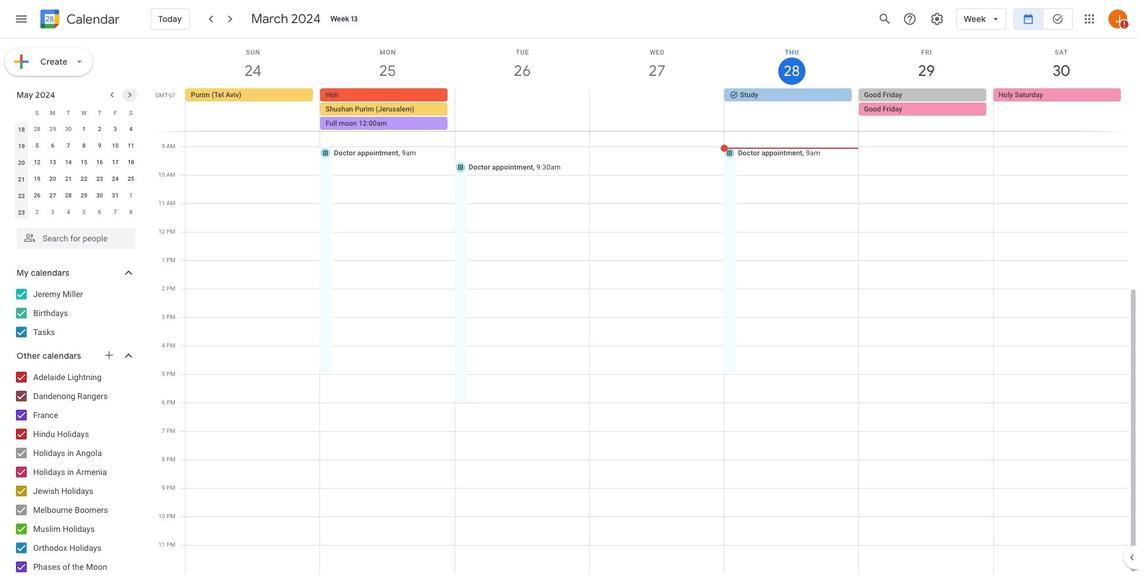 Task type: vqa. For each thing, say whether or not it's contained in the screenshot.
17 ELEMENT
yes



Task type: describe. For each thing, give the bounding box(es) containing it.
29 element
[[77, 189, 91, 203]]

row group inside the may 2024 grid
[[14, 121, 139, 221]]

20 element
[[46, 172, 60, 186]]

15 element
[[77, 155, 91, 170]]

3 element
[[108, 122, 122, 136]]

30 element
[[93, 189, 107, 203]]

add other calendars image
[[103, 349, 115, 361]]

june 8 element
[[124, 205, 138, 219]]

14 element
[[61, 155, 76, 170]]

june 5 element
[[77, 205, 91, 219]]

13 element
[[46, 155, 60, 170]]

april 30 element
[[61, 122, 76, 136]]

3 cell from the left
[[590, 88, 725, 131]]

may 2024 grid
[[11, 104, 139, 221]]

4 element
[[124, 122, 138, 136]]

27 element
[[46, 189, 60, 203]]

12 element
[[30, 155, 44, 170]]

18 element
[[124, 155, 138, 170]]

26 element
[[30, 189, 44, 203]]

column header inside the may 2024 grid
[[14, 104, 29, 121]]

11 element
[[124, 139, 138, 153]]

7 element
[[61, 139, 76, 153]]

heading inside the calendar element
[[64, 12, 120, 26]]

june 7 element
[[108, 205, 122, 219]]



Task type: locate. For each thing, give the bounding box(es) containing it.
16 element
[[93, 155, 107, 170]]

21 element
[[61, 172, 76, 186]]

25 element
[[124, 172, 138, 186]]

grid
[[152, 39, 1139, 574]]

6 element
[[46, 139, 60, 153]]

28 element
[[61, 189, 76, 203]]

row group
[[14, 121, 139, 221]]

9 element
[[93, 139, 107, 153]]

cell
[[320, 88, 455, 131], [455, 88, 590, 131], [590, 88, 725, 131], [859, 88, 994, 131]]

2 element
[[93, 122, 107, 136]]

10 element
[[108, 139, 122, 153]]

column header
[[14, 104, 29, 121]]

8 element
[[77, 139, 91, 153]]

23 element
[[93, 172, 107, 186]]

other calendars list
[[2, 368, 147, 574]]

1 element
[[77, 122, 91, 136]]

Search for people text field
[[24, 228, 128, 249]]

24 element
[[108, 172, 122, 186]]

june 4 element
[[61, 205, 76, 219]]

april 28 element
[[30, 122, 44, 136]]

heading
[[64, 12, 120, 26]]

my calendars list
[[2, 285, 147, 342]]

17 element
[[108, 155, 122, 170]]

april 29 element
[[46, 122, 60, 136]]

june 6 element
[[93, 205, 107, 219]]

row
[[180, 88, 1139, 131], [14, 104, 139, 121], [14, 121, 139, 138], [14, 138, 139, 154], [14, 154, 139, 171], [14, 171, 139, 187], [14, 187, 139, 204], [14, 204, 139, 221]]

june 3 element
[[46, 205, 60, 219]]

june 2 element
[[30, 205, 44, 219]]

19 element
[[30, 172, 44, 186]]

june 1 element
[[124, 189, 138, 203]]

1 cell from the left
[[320, 88, 455, 131]]

31 element
[[108, 189, 122, 203]]

22 element
[[77, 172, 91, 186]]

2 cell from the left
[[455, 88, 590, 131]]

main drawer image
[[14, 12, 28, 26]]

4 cell from the left
[[859, 88, 994, 131]]

None search field
[[0, 223, 147, 249]]

settings menu image
[[931, 12, 945, 26]]

calendar element
[[38, 7, 120, 33]]

5 element
[[30, 139, 44, 153]]



